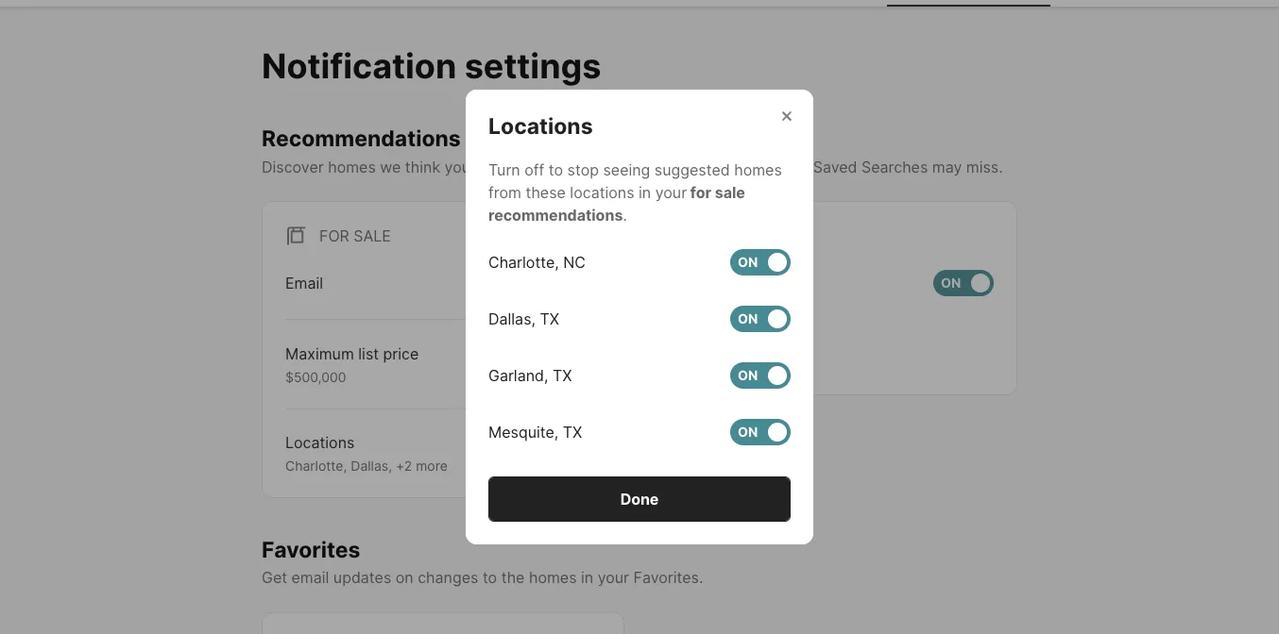 Task type: vqa. For each thing, say whether or not it's contained in the screenshot.
LIST on the left
yes



Task type: describe. For each thing, give the bounding box(es) containing it.
the
[[501, 569, 525, 588]]

dallas,
[[351, 458, 392, 474]]

for sale
[[319, 226, 391, 245]]

homes inside favorites get email updates on changes to the homes in your favorites.
[[529, 569, 577, 588]]

miss.
[[966, 158, 1003, 176]]

get
[[262, 569, 287, 588]]

locations for locations charlotte, dallas, +2 more
[[285, 434, 355, 452]]

to inside turn off to stop seeing suggested homes from these locations in your
[[549, 161, 563, 179]]

like
[[485, 158, 509, 176]]

favorites.
[[634, 569, 703, 588]]

ones
[[739, 158, 773, 176]]

instant
[[709, 313, 758, 332]]

favorites
[[262, 536, 360, 563]]

sale
[[354, 226, 391, 245]]

maximum list price $500,000
[[285, 345, 419, 385]]

in inside favorites get email updates on changes to the homes in your favorites.
[[581, 569, 593, 588]]

locations element
[[488, 90, 616, 140]]

price
[[383, 345, 419, 363]]

think
[[405, 158, 440, 176]]

email
[[291, 569, 329, 588]]

saved
[[813, 158, 857, 176]]

for sale recommendations
[[488, 183, 745, 224]]

edit button
[[568, 432, 597, 475]]

Instant radio
[[682, 313, 701, 332]]

for
[[319, 226, 349, 245]]

discover
[[262, 158, 324, 176]]

from
[[488, 183, 521, 202]]

sale
[[715, 183, 745, 202]]

on inside favorites get email updates on changes to the homes in your favorites.
[[396, 569, 413, 588]]

notification settings
[[262, 45, 601, 86]]

in inside turn off to stop seeing suggested homes from these locations in your
[[639, 183, 651, 202]]

we
[[380, 158, 401, 176]]

your right ones
[[777, 158, 809, 176]]

notification
[[262, 45, 457, 86]]

maximum
[[285, 345, 354, 363]]

your up locations
[[584, 158, 615, 176]]



Task type: locate. For each thing, give the bounding box(es) containing it.
locations inside dialog
[[488, 112, 593, 139]]

edit
[[568, 434, 597, 452]]

to left the on the bottom of page
[[483, 569, 497, 588]]

searches
[[862, 158, 928, 176]]

favorites get email updates on changes to the homes in your favorites.
[[262, 536, 703, 588]]

1 horizontal spatial to
[[549, 161, 563, 179]]

on right updates
[[396, 569, 413, 588]]

turn
[[488, 161, 520, 179]]

1 horizontal spatial on
[[562, 158, 580, 176]]

0 vertical spatial on
[[562, 158, 580, 176]]

None checkbox
[[730, 249, 791, 276], [933, 270, 994, 296], [730, 419, 791, 446], [730, 249, 791, 276], [933, 270, 994, 296], [730, 419, 791, 446]]

recommendations
[[488, 206, 623, 224]]

in right the on the bottom of page
[[581, 569, 593, 588]]

stop
[[567, 161, 599, 179]]

+2
[[396, 458, 412, 474]]

you'll
[[445, 158, 481, 176]]

1 horizontal spatial homes
[[529, 569, 577, 588]]

suggested
[[655, 161, 730, 179]]

your inside turn off to stop seeing suggested homes from these locations in your
[[655, 183, 687, 202]]

1 vertical spatial on
[[396, 569, 413, 588]]

0 horizontal spatial to
[[483, 569, 497, 588]]

done button
[[488, 477, 791, 522]]

0 horizontal spatial locations
[[285, 434, 355, 452]]

off
[[525, 161, 544, 179]]

your left favorites.
[[598, 569, 629, 588]]

1 horizontal spatial locations
[[488, 112, 593, 139]]

these
[[526, 183, 566, 202]]

.
[[623, 206, 627, 224]]

locations
[[570, 183, 634, 202]]

$500,000
[[285, 369, 346, 385]]

1 vertical spatial locations
[[285, 434, 355, 452]]

0 horizontal spatial on
[[396, 569, 413, 588]]

for
[[690, 183, 711, 202]]

seeing
[[603, 161, 650, 179]]

locations inside locations charlotte, dallas, +2 more
[[285, 434, 355, 452]]

None checkbox
[[537, 270, 597, 296], [730, 306, 791, 333], [730, 363, 791, 389], [537, 270, 597, 296], [730, 306, 791, 333], [730, 363, 791, 389]]

email
[[285, 274, 323, 292]]

homes
[[328, 158, 376, 176], [734, 161, 782, 179], [529, 569, 577, 588]]

turn off to stop seeing suggested homes from these locations in your
[[488, 161, 782, 202]]

homes down recommendations
[[328, 158, 376, 176]]

updates
[[333, 569, 391, 588]]

your down browsing—even at top
[[655, 183, 687, 202]]

based
[[513, 158, 557, 176]]

locations dialog
[[466, 90, 813, 545]]

0 vertical spatial locations
[[488, 112, 593, 139]]

1 horizontal spatial in
[[639, 183, 651, 202]]

done
[[620, 490, 659, 509]]

to
[[549, 161, 563, 179], [483, 569, 497, 588]]

locations up 'based'
[[488, 112, 593, 139]]

may
[[932, 158, 962, 176]]

locations up charlotte,
[[285, 434, 355, 452]]

to inside favorites get email updates on changes to the homes in your favorites.
[[483, 569, 497, 588]]

your
[[584, 158, 615, 176], [777, 158, 809, 176], [655, 183, 687, 202], [598, 569, 629, 588]]

on right 'based'
[[562, 158, 580, 176]]

in
[[639, 183, 651, 202], [581, 569, 593, 588]]

list
[[358, 345, 379, 363]]

on
[[562, 158, 580, 176], [396, 569, 413, 588]]

browsing—even
[[620, 158, 734, 176]]

homes right the on the bottom of page
[[529, 569, 577, 588]]

homes inside turn off to stop seeing suggested homes from these locations in your
[[734, 161, 782, 179]]

changes
[[418, 569, 478, 588]]

homes inside recommendations discover homes we think you'll like based on your browsing—even ones your saved searches may miss.
[[328, 158, 376, 176]]

settings
[[464, 45, 601, 86]]

homes up sale
[[734, 161, 782, 179]]

on inside recommendations discover homes we think you'll like based on your browsing—even ones your saved searches may miss.
[[562, 158, 580, 176]]

charlotte,
[[285, 458, 347, 474]]

your inside favorites get email updates on changes to the homes in your favorites.
[[598, 569, 629, 588]]

recommendations
[[262, 125, 461, 151]]

locations for locations
[[488, 112, 593, 139]]

0 horizontal spatial homes
[[328, 158, 376, 176]]

daily
[[709, 351, 744, 370]]

1 vertical spatial in
[[581, 569, 593, 588]]

0 vertical spatial in
[[639, 183, 651, 202]]

to right off
[[549, 161, 563, 179]]

recommendations discover homes we think you'll like based on your browsing—even ones your saved searches may miss.
[[262, 125, 1003, 176]]

1 vertical spatial to
[[483, 569, 497, 588]]

Daily radio
[[682, 351, 701, 370]]

locations charlotte, dallas, +2 more
[[285, 434, 448, 474]]

in down seeing
[[639, 183, 651, 202]]

more
[[416, 458, 448, 474]]

locations
[[488, 112, 593, 139], [285, 434, 355, 452]]

0 vertical spatial to
[[549, 161, 563, 179]]

0 horizontal spatial in
[[581, 569, 593, 588]]

2 horizontal spatial homes
[[734, 161, 782, 179]]

on
[[941, 275, 961, 291]]



